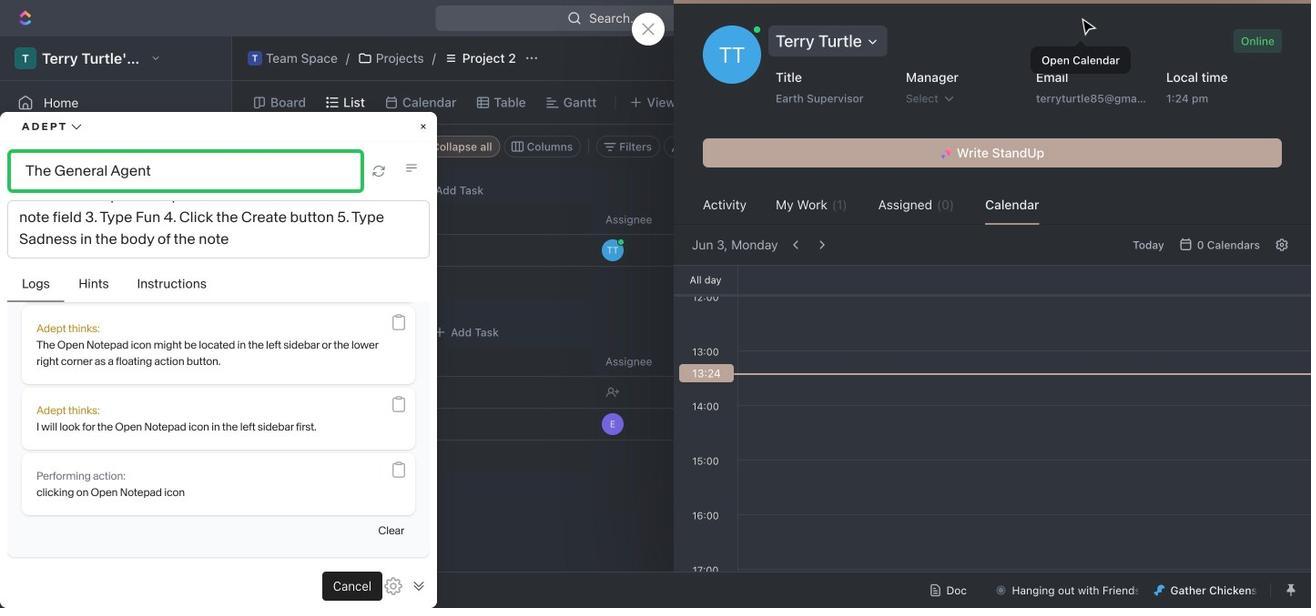 Task type: vqa. For each thing, say whether or not it's contained in the screenshot.
CLICKUP API
no



Task type: locate. For each thing, give the bounding box(es) containing it.
tree
[[7, 410, 224, 609]]

team space, , element inside tree
[[16, 446, 35, 465]]

0 horizontal spatial team space, , element
[[16, 446, 35, 465]]

1 horizontal spatial team space, , element
[[248, 51, 262, 66]]

0 vertical spatial team space, , element
[[248, 51, 262, 66]]

1 vertical spatial team space, , element
[[16, 446, 35, 465]]

team space, , element
[[248, 51, 262, 66], [16, 446, 35, 465]]



Task type: describe. For each thing, give the bounding box(es) containing it.
tree inside the sidebar navigation
[[7, 410, 224, 609]]

Search tasks... text field
[[1119, 133, 1301, 160]]

drumstick bite image
[[1155, 585, 1166, 596]]

terry turtle's workspace, , element
[[15, 47, 36, 69]]

sidebar navigation
[[0, 36, 236, 609]]



